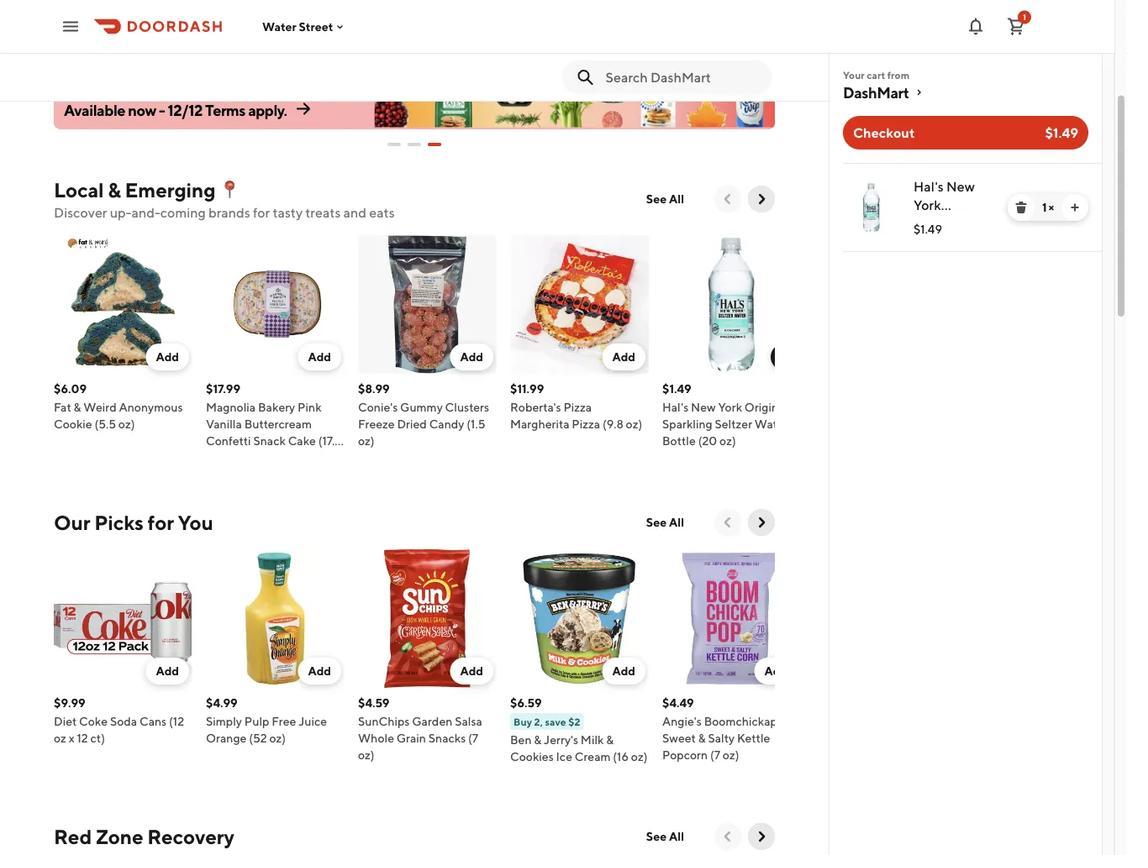 Task type: vqa. For each thing, say whether or not it's contained in the screenshot.
SODA
yes



Task type: locate. For each thing, give the bounding box(es) containing it.
3 see from the top
[[646, 831, 667, 844]]

0 vertical spatial 1
[[1023, 12, 1026, 22]]

1 horizontal spatial (7
[[710, 749, 720, 763]]

emerging
[[125, 178, 216, 202]]

confetti
[[206, 435, 251, 449]]

local
[[54, 178, 104, 202]]

add up anonymous
[[156, 351, 179, 364]]

1 all from the top
[[669, 193, 684, 206]]

all for red zone recovery
[[669, 831, 684, 844]]

2 horizontal spatial $1.49
[[1045, 125, 1079, 141]]

0 vertical spatial see
[[646, 193, 667, 206]]

1 see all link from the top
[[636, 186, 694, 213]]

(16
[[613, 751, 629, 765]]

you
[[178, 511, 213, 535]]

$8.99
[[358, 383, 390, 396]]

and
[[343, 205, 367, 221]]

1 previous button of carousel image from the top
[[720, 191, 736, 208]]

produce link
[[158, 0, 242, 28]]

oz) inside $6.09 fat & weird anonymous cookie (5.5 oz)
[[118, 418, 135, 432]]

1 vertical spatial water
[[755, 418, 788, 432]]

red zone recovery link
[[54, 824, 234, 851]]

1 vertical spatial for
[[148, 511, 174, 535]]

all for our picks for you
[[669, 516, 684, 530]]

see all
[[646, 193, 684, 206], [646, 516, 684, 530], [646, 831, 684, 844]]

$11.99 roberta's pizza margherita pizza (9.8 oz)
[[510, 383, 642, 432]]

see all for our picks for you
[[646, 516, 684, 530]]

1 vertical spatial $1.49
[[914, 222, 942, 236]]

1 vertical spatial next button of carousel image
[[753, 829, 770, 846]]

3 previous button of carousel image from the top
[[720, 829, 736, 846]]

Search DashMart search field
[[606, 68, 758, 87]]

original
[[745, 401, 788, 415]]

1 horizontal spatial $1.49
[[914, 222, 942, 236]]

& inside "$4.49 angie's boomchickapop sweet & salty kettle popcorn (7 oz)"
[[698, 732, 706, 746]]

street
[[299, 20, 333, 33]]

roberta's
[[510, 401, 561, 415]]

buy
[[514, 717, 532, 728]]

roberta's pizza margherita pizza (9.8 oz) image
[[510, 236, 649, 375]]

ben
[[510, 734, 532, 748]]

1 inside button
[[1023, 12, 1026, 22]]

$4.99
[[206, 697, 238, 711]]

ice
[[556, 751, 573, 765]]

$4.59 sunchips garden salsa whole grain snacks (7 oz)
[[358, 697, 482, 763]]

add up (9.8
[[612, 351, 636, 364]]

0 vertical spatial hal's new york original sparkling seltzer water bottle (20 oz) image
[[847, 182, 897, 233]]

brands
[[208, 205, 250, 221]]

oz) right the (5.5
[[118, 418, 135, 432]]

oz
[[54, 732, 66, 746]]

apply.
[[248, 101, 287, 119]]

add up pink
[[308, 351, 331, 364]]

for left 'tasty'
[[253, 205, 270, 221]]

1 horizontal spatial for
[[253, 205, 270, 221]]

previous button of carousel image
[[720, 191, 736, 208], [720, 515, 736, 532], [720, 829, 736, 846]]

see for our picks for you
[[646, 516, 667, 530]]

dairy & eggs link
[[256, 0, 340, 28]]

3 see all from the top
[[646, 831, 684, 844]]

1 right notification bell icon
[[1023, 12, 1026, 22]]

0 vertical spatial previous button of carousel image
[[720, 191, 736, 208]]

&
[[295, 13, 302, 26], [108, 178, 121, 202], [74, 401, 81, 415], [698, 732, 706, 746], [534, 734, 542, 748], [606, 734, 614, 748]]

1 vertical spatial see all link
[[636, 510, 694, 537]]

$2
[[568, 717, 581, 728]]

$8.99 conie's gummy clusters freeze dried candy (1.5 oz)
[[358, 383, 489, 449]]

(7 down salty
[[710, 749, 720, 763]]

coming
[[160, 205, 206, 221]]

add up boomchickapop
[[765, 665, 788, 679]]

0 horizontal spatial $1.49
[[662, 383, 692, 396]]

oz) down the confetti
[[206, 451, 222, 465]]

hal's new york original sparkling seltzer water bottle (20 oz) image
[[847, 182, 897, 233], [662, 236, 801, 375]]

oz) right (9.8
[[626, 418, 642, 432]]

candy
[[429, 418, 464, 432]]

pizza left (9.8
[[572, 418, 600, 432]]

seltzer
[[715, 418, 752, 432]]

water inside $1.49 hal's new york original sparkling seltzer water bottle (20 oz)
[[755, 418, 788, 432]]

kettle
[[737, 732, 770, 746]]

1 for 1
[[1023, 12, 1026, 22]]

add up the juice
[[308, 665, 331, 679]]

pizza up 'margherita'
[[564, 401, 592, 415]]

3 all from the top
[[669, 831, 684, 844]]

1 horizontal spatial 1
[[1042, 201, 1047, 214]]

up-
[[110, 205, 132, 221]]

recovery
[[147, 826, 234, 850]]

add up (12
[[156, 665, 179, 679]]

1 vertical spatial see all
[[646, 516, 684, 530]]

add button
[[146, 344, 189, 371], [146, 344, 189, 371], [298, 344, 341, 371], [298, 344, 341, 371], [450, 344, 493, 371], [450, 344, 493, 371], [602, 344, 646, 371], [602, 344, 646, 371], [146, 659, 189, 686], [146, 659, 189, 686], [298, 659, 341, 686], [298, 659, 341, 686], [450, 659, 493, 686], [450, 659, 493, 686], [602, 659, 646, 686], [602, 659, 646, 686], [754, 659, 798, 686], [754, 659, 798, 686]]

oz) down seltzer
[[720, 435, 736, 449]]

x
[[69, 732, 75, 746]]

& inside dairy & eggs link
[[295, 13, 302, 26]]

0 horizontal spatial for
[[148, 511, 174, 535]]

2 vertical spatial all
[[669, 831, 684, 844]]

take $5 off orders $35+ with code snow5. available now - 12/12 terms apply.
[[64, 80, 350, 119]]

1 left ×
[[1042, 201, 1047, 214]]

$1.49
[[1045, 125, 1079, 141], [914, 222, 942, 236], [662, 383, 692, 396]]

2 previous button of carousel image from the top
[[720, 515, 736, 532]]

cart
[[867, 69, 885, 81]]

0 vertical spatial next button of carousel image
[[753, 191, 770, 208]]

$5
[[98, 80, 116, 98]]

2 see from the top
[[646, 516, 667, 530]]

oz) down the freeze
[[358, 435, 375, 449]]

and-
[[132, 205, 160, 221]]

0 vertical spatial all
[[669, 193, 684, 206]]

2 vertical spatial previous button of carousel image
[[720, 829, 736, 846]]

whole
[[358, 732, 394, 746]]

0 vertical spatial for
[[253, 205, 270, 221]]

0 vertical spatial $1.49
[[1045, 125, 1079, 141]]

free
[[272, 715, 296, 729]]

next button of carousel image
[[753, 191, 770, 208], [753, 829, 770, 846]]

(7 down salsa
[[468, 732, 479, 746]]

0 vertical spatial see all
[[646, 193, 684, 206]]

$4.49 angie's boomchickapop sweet & salty kettle popcorn (7 oz)
[[662, 697, 792, 763]]

for
[[253, 205, 270, 221], [148, 511, 174, 535]]

1 next button of carousel image from the top
[[753, 191, 770, 208]]

add for $8.99 conie's gummy clusters freeze dried candy (1.5 oz)
[[460, 351, 483, 364]]

freeze
[[358, 418, 395, 432]]

from
[[888, 69, 910, 81]]

1 vertical spatial previous button of carousel image
[[720, 515, 736, 532]]

diet
[[54, 715, 77, 729]]

3 see all link from the top
[[636, 824, 694, 851]]

0 vertical spatial see all link
[[636, 186, 694, 213]]

2 vertical spatial see all link
[[636, 824, 694, 851]]

oz) right (16
[[631, 751, 648, 765]]

add for $4.99 simply pulp free juice orange (52 oz)
[[308, 665, 331, 679]]

0 horizontal spatial hal's new york original sparkling seltzer water bottle (20 oz) image
[[662, 236, 801, 375]]

-
[[159, 101, 165, 119]]

add up 'clusters'
[[460, 351, 483, 364]]

1 horizontal spatial hal's new york original sparkling seltzer water bottle (20 oz) image
[[847, 182, 897, 233]]

1 vertical spatial 1
[[1042, 201, 1047, 214]]

0 horizontal spatial water
[[262, 20, 296, 33]]

1 vertical spatial hal's new york original sparkling seltzer water bottle (20 oz) image
[[662, 236, 801, 375]]

add for $6.09 fat & weird anonymous cookie (5.5 oz)
[[156, 351, 179, 364]]

add one to cart image
[[1069, 201, 1082, 214]]

1 horizontal spatial water
[[755, 418, 788, 432]]

for left you
[[148, 511, 174, 535]]

dairy
[[264, 13, 292, 26]]

conie's
[[358, 401, 398, 415]]

deals link
[[61, 0, 145, 28]]

oz) inside $11.99 roberta's pizza margherita pizza (9.8 oz)
[[626, 418, 642, 432]]

previous button of carousel image for our picks for you
[[720, 515, 736, 532]]

oz) inside $6.59 buy 2, save $2 ben & jerry's milk & cookies ice cream (16 oz)
[[631, 751, 648, 765]]

see all link for our picks for you
[[636, 510, 694, 537]]

open menu image
[[61, 16, 81, 37]]

angie's
[[662, 715, 702, 729]]

oz) down salty
[[723, 749, 739, 763]]

add for $17.99 magnolia bakery pink vanilla buttercream confetti snack cake (17.7 oz)
[[308, 351, 331, 364]]

pizza
[[564, 401, 592, 415], [572, 418, 600, 432]]

diet coke soda cans (12 oz x 12 ct) image
[[54, 550, 193, 689]]

$4.99 simply pulp free juice orange (52 oz)
[[206, 697, 327, 746]]

1 vertical spatial all
[[669, 516, 684, 530]]

deals
[[88, 13, 118, 26]]

2 see all from the top
[[646, 516, 684, 530]]

bottle
[[662, 435, 696, 449]]

2 vertical spatial see
[[646, 831, 667, 844]]

0 horizontal spatial (7
[[468, 732, 479, 746]]

oz) down 'free' at the left bottom
[[269, 732, 286, 746]]

snow5.
[[289, 80, 350, 98]]

garden
[[412, 715, 453, 729]]

📍
[[220, 178, 240, 202]]

weird
[[84, 401, 117, 415]]

2 vertical spatial see all
[[646, 831, 684, 844]]

oz) inside $4.59 sunchips garden salsa whole grain snacks (7 oz)
[[358, 749, 375, 763]]

1 vertical spatial see
[[646, 516, 667, 530]]

sparkling
[[662, 418, 713, 432]]

$6.59
[[510, 697, 542, 711]]

$9.99 diet coke soda cans (12 oz x 12 ct)
[[54, 697, 184, 746]]

1 see all from the top
[[646, 193, 684, 206]]

$4.49
[[662, 697, 694, 711]]

add for $4.59 sunchips garden salsa whole grain snacks (7 oz)
[[460, 665, 483, 679]]

0 vertical spatial (7
[[468, 732, 479, 746]]

2 vertical spatial $1.49
[[662, 383, 692, 396]]

oz) down whole
[[358, 749, 375, 763]]

1 vertical spatial (7
[[710, 749, 720, 763]]

magnolia
[[206, 401, 256, 415]]

new
[[691, 401, 716, 415]]

anonymous
[[119, 401, 183, 415]]

dried
[[397, 418, 427, 432]]

sweet
[[662, 732, 696, 746]]

add up salsa
[[460, 665, 483, 679]]

boomchickapop
[[704, 715, 792, 729]]

×
[[1049, 201, 1054, 214]]

2 all from the top
[[669, 516, 684, 530]]

0 horizontal spatial 1
[[1023, 12, 1026, 22]]

2 see all link from the top
[[636, 510, 694, 537]]

sunchips
[[358, 715, 410, 729]]

jerry's
[[544, 734, 578, 748]]



Task type: describe. For each thing, give the bounding box(es) containing it.
(7 inside $4.59 sunchips garden salsa whole grain snacks (7 oz)
[[468, 732, 479, 746]]

gummy
[[400, 401, 443, 415]]

add up $6.59 buy 2, save $2 ben & jerry's milk & cookies ice cream (16 oz)
[[612, 665, 636, 679]]

oz) inside $17.99 magnolia bakery pink vanilla buttercream confetti snack cake (17.7 oz)
[[206, 451, 222, 465]]

fat & weird anonymous cookie (5.5 oz) image
[[54, 236, 193, 375]]

oz) inside "$4.49 angie's boomchickapop sweet & salty kettle popcorn (7 oz)"
[[723, 749, 739, 763]]

code
[[253, 80, 286, 98]]

remove item from cart image
[[1015, 201, 1028, 214]]

salsa
[[455, 715, 482, 729]]

1 vertical spatial pizza
[[572, 418, 600, 432]]

& inside local & emerging 📍 discover up-and-coming brands for tasty treats and eats
[[108, 178, 121, 202]]

(5.5
[[95, 418, 116, 432]]

cream
[[575, 751, 611, 765]]

take
[[64, 80, 95, 98]]

vanilla
[[206, 418, 242, 432]]

(9.8
[[603, 418, 624, 432]]

popcorn
[[662, 749, 708, 763]]

previous button of carousel image for red zone recovery
[[720, 829, 736, 846]]

checkout
[[853, 125, 915, 141]]

2 next button of carousel image from the top
[[753, 829, 770, 846]]

1 ×
[[1042, 201, 1054, 214]]

your
[[843, 69, 865, 81]]

$1.49 hal's new york original sparkling seltzer water bottle (20 oz)
[[662, 383, 788, 449]]

magnolia bakery pink vanilla buttercream confetti snack cake (17.7 oz) image
[[206, 236, 345, 375]]

$11.99
[[510, 383, 544, 396]]

grain
[[397, 732, 426, 746]]

1 see from the top
[[646, 193, 667, 206]]

margherita
[[510, 418, 570, 432]]

oz) inside $8.99 conie's gummy clusters freeze dried candy (1.5 oz)
[[358, 435, 375, 449]]

tasty
[[273, 205, 303, 221]]

1 for 1 ×
[[1042, 201, 1047, 214]]

see for red zone recovery
[[646, 831, 667, 844]]

simply pulp free juice orange (52 oz) image
[[206, 550, 345, 689]]

for inside local & emerging 📍 discover up-and-coming brands for tasty treats and eats
[[253, 205, 270, 221]]

add for $11.99 roberta's pizza margherita pizza (9.8 oz)
[[612, 351, 636, 364]]

cake
[[288, 435, 316, 449]]

add for $9.99 diet coke soda cans (12 oz x 12 ct)
[[156, 665, 179, 679]]

red zone recovery
[[54, 826, 234, 850]]

with
[[221, 80, 250, 98]]

picks
[[94, 511, 144, 535]]

0 vertical spatial pizza
[[564, 401, 592, 415]]

(12
[[169, 715, 184, 729]]

bakery
[[258, 401, 295, 415]]

(52
[[249, 732, 267, 746]]

$1.49 inside $1.49 hal's new york original sparkling seltzer water bottle (20 oz)
[[662, 383, 692, 396]]

see all for red zone recovery
[[646, 831, 684, 844]]

1 items, open order cart image
[[1006, 16, 1026, 37]]

eggs
[[305, 13, 331, 26]]

(17.7
[[318, 435, 341, 449]]

orange
[[206, 732, 247, 746]]

$6.09 fat & weird anonymous cookie (5.5 oz)
[[54, 383, 183, 432]]

pulp
[[244, 715, 269, 729]]

pink
[[298, 401, 322, 415]]

cans
[[140, 715, 167, 729]]

water street button
[[262, 20, 347, 33]]

buttercream
[[244, 418, 312, 432]]

orders
[[140, 80, 182, 98]]

next button of carousel image
[[753, 515, 770, 532]]

snacks
[[429, 732, 466, 746]]

$6.59 buy 2, save $2 ben & jerry's milk & cookies ice cream (16 oz)
[[510, 697, 648, 765]]

add for $4.49 angie's boomchickapop sweet & salty kettle popcorn (7 oz)
[[765, 665, 788, 679]]

clusters
[[445, 401, 489, 415]]

york
[[718, 401, 742, 415]]

save
[[545, 717, 566, 728]]

sunchips garden salsa whole grain snacks (7 oz) image
[[358, 550, 497, 689]]

1 button
[[1000, 10, 1033, 43]]

ben & jerry's milk & cookies ice cream (16 oz) image
[[510, 550, 649, 689]]

zone
[[96, 826, 143, 850]]

cookie
[[54, 418, 92, 432]]

our
[[54, 511, 90, 535]]

red
[[54, 826, 92, 850]]

coke
[[79, 715, 108, 729]]

notification bell image
[[966, 16, 986, 37]]

$6.09
[[54, 383, 87, 396]]

salty
[[708, 732, 735, 746]]

available
[[64, 101, 125, 119]]

(7 inside "$4.49 angie's boomchickapop sweet & salty kettle popcorn (7 oz)"
[[710, 749, 720, 763]]

discover
[[54, 205, 107, 221]]

conie's gummy clusters freeze dried candy (1.5 oz) image
[[358, 236, 497, 375]]

now
[[128, 101, 156, 119]]

soda
[[110, 715, 137, 729]]

treats
[[305, 205, 341, 221]]

terms
[[205, 101, 245, 119]]

0 vertical spatial water
[[262, 20, 296, 33]]

oz) inside $1.49 hal's new york original sparkling seltzer water bottle (20 oz)
[[720, 435, 736, 449]]

oz) inside $4.99 simply pulp free juice orange (52 oz)
[[269, 732, 286, 746]]

your cart from
[[843, 69, 910, 81]]

12
[[77, 732, 88, 746]]

see all link for red zone recovery
[[636, 824, 694, 851]]

& inside $6.09 fat & weird anonymous cookie (5.5 oz)
[[74, 401, 81, 415]]

cookies
[[510, 751, 554, 765]]

milk
[[581, 734, 604, 748]]

water street
[[262, 20, 333, 33]]

12/12
[[168, 101, 203, 119]]

$35+
[[185, 80, 218, 98]]

angie's boomchickapop sweet & salty kettle popcorn (7 oz) image
[[662, 550, 801, 689]]

$17.99 magnolia bakery pink vanilla buttercream confetti snack cake (17.7 oz)
[[206, 383, 341, 465]]

dairy & eggs
[[264, 13, 331, 26]]

2,
[[534, 717, 543, 728]]



